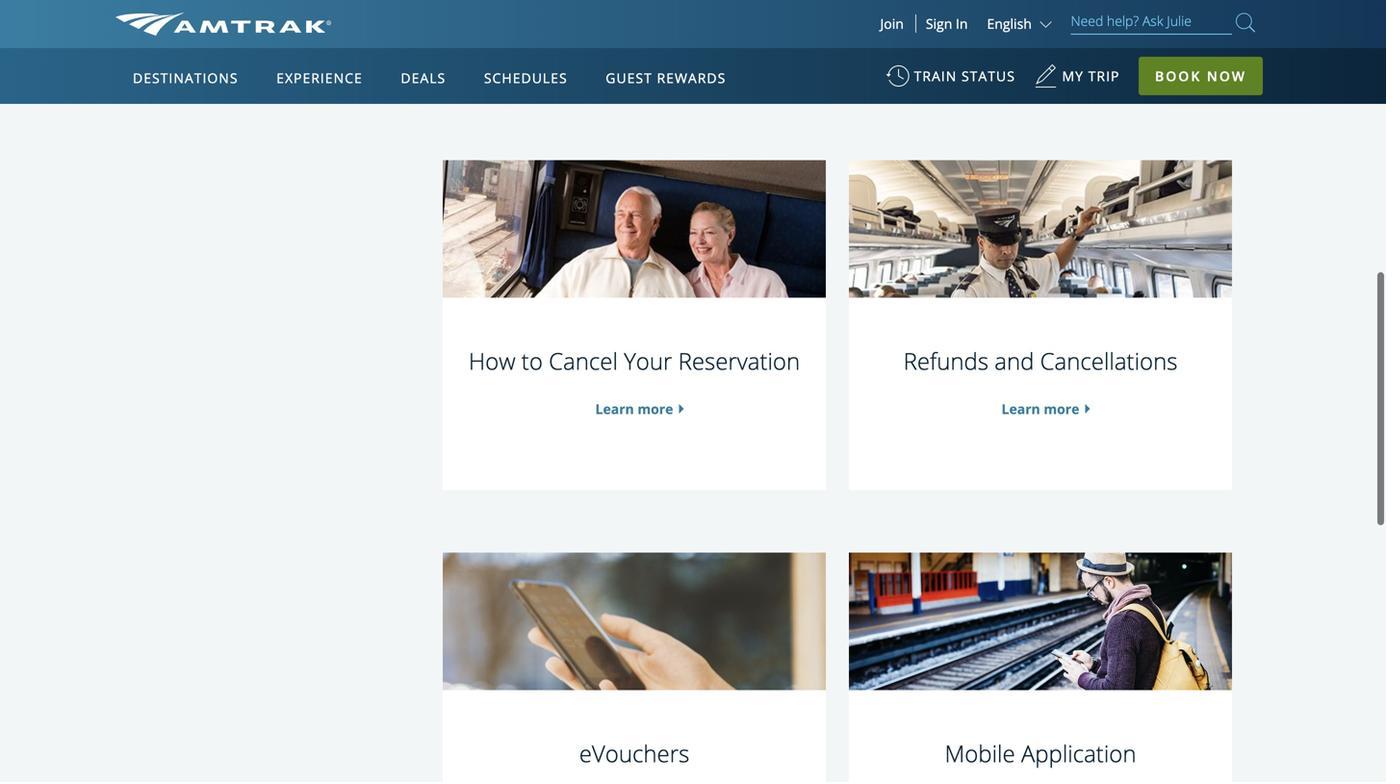 Task type: locate. For each thing, give the bounding box(es) containing it.
more down refunds and cancellations
[[1044, 400, 1080, 419]]

trip
[[1089, 67, 1120, 85]]

learn more link
[[596, 400, 673, 419], [1002, 400, 1080, 419]]

train status link
[[886, 58, 1016, 105]]

my trip button
[[1035, 58, 1120, 105]]

1 learn more link from the left
[[596, 400, 673, 419]]

banner
[[0, 0, 1386, 445]]

1 more from the left
[[638, 400, 673, 419]]

2 learn more link from the left
[[1002, 400, 1080, 419]]

banner containing join
[[0, 0, 1386, 445]]

join button
[[869, 14, 916, 33]]

refunds and cancellations
[[904, 346, 1178, 377]]

rewards
[[657, 69, 726, 87]]

1 horizontal spatial learn
[[1002, 400, 1041, 419]]

learn more down how to cancel your reservation
[[596, 400, 673, 419]]

learn down how to cancel your reservation
[[596, 400, 634, 419]]

learn down and
[[1002, 400, 1041, 419]]

status
[[962, 67, 1016, 85]]

1 horizontal spatial learn more
[[1002, 400, 1080, 419]]

2 learn more from the left
[[1002, 400, 1080, 419]]

learn more for cancellations
[[1002, 400, 1080, 419]]

learn
[[596, 400, 634, 419], [1002, 400, 1041, 419]]

learn for cancel
[[596, 400, 634, 419]]

1 horizontal spatial learn more link
[[1002, 400, 1080, 419]]

sign
[[926, 14, 952, 33]]

Please enter your search item search field
[[1071, 10, 1232, 35]]

amtrak image
[[116, 13, 331, 36]]

evouchers
[[579, 739, 690, 770]]

0 horizontal spatial more
[[638, 400, 673, 419]]

0 horizontal spatial learn more link
[[596, 400, 673, 419]]

2 learn from the left
[[1002, 400, 1041, 419]]

learn for cancellations
[[1002, 400, 1041, 419]]

application
[[1021, 739, 1137, 770]]

how
[[469, 346, 516, 377]]

more
[[638, 400, 673, 419], [1044, 400, 1080, 419]]

learn more link down refunds and cancellations
[[1002, 400, 1080, 419]]

learn more down refunds and cancellations
[[1002, 400, 1080, 419]]

experience
[[276, 69, 363, 87]]

learn more link down how to cancel your reservation
[[596, 400, 673, 419]]

1 learn from the left
[[596, 400, 634, 419]]

more down your
[[638, 400, 673, 419]]

learn more
[[596, 400, 673, 419], [1002, 400, 1080, 419]]

train status
[[914, 67, 1016, 85]]

refunds
[[904, 346, 989, 377]]

and
[[995, 346, 1034, 377]]

application
[[187, 161, 649, 430]]

schedules
[[484, 69, 568, 87]]

1 horizontal spatial more
[[1044, 400, 1080, 419]]

0 horizontal spatial learn more
[[596, 400, 673, 419]]

learn more link for cancel
[[596, 400, 673, 419]]

reservation
[[678, 346, 800, 377]]

cancel
[[549, 346, 618, 377]]

destinations
[[133, 69, 238, 87]]

1 learn more from the left
[[596, 400, 673, 419]]

sign in
[[926, 14, 968, 33]]

2 more from the left
[[1044, 400, 1080, 419]]

0 horizontal spatial learn
[[596, 400, 634, 419]]



Task type: vqa. For each thing, say whether or not it's contained in the screenshot.
"SLIDE 3" tab
no



Task type: describe. For each thing, give the bounding box(es) containing it.
english button
[[987, 14, 1057, 33]]

guest rewards button
[[598, 51, 734, 105]]

schedules link
[[476, 48, 575, 104]]

train
[[914, 67, 957, 85]]

now
[[1207, 67, 1247, 85]]

regions map image
[[187, 161, 649, 430]]

to
[[522, 346, 543, 377]]

more for cancel
[[638, 400, 673, 419]]

learn more for cancel
[[596, 400, 673, 419]]

join
[[880, 14, 904, 33]]

cancellations
[[1040, 346, 1178, 377]]

guest
[[606, 69, 653, 87]]

mobile application
[[945, 739, 1137, 770]]

in
[[956, 14, 968, 33]]

your
[[624, 346, 672, 377]]

book now
[[1155, 67, 1247, 85]]

mobile
[[945, 739, 1015, 770]]

book
[[1155, 67, 1202, 85]]

my
[[1062, 67, 1084, 85]]

deals button
[[393, 51, 454, 105]]

experience button
[[269, 51, 370, 105]]

my trip
[[1062, 67, 1120, 85]]

english
[[987, 14, 1032, 33]]

destinations button
[[125, 51, 246, 105]]

book now button
[[1139, 57, 1263, 95]]

deals
[[401, 69, 446, 87]]

how to cancel your reservation
[[469, 346, 800, 377]]

guest rewards
[[606, 69, 726, 87]]

more for cancellations
[[1044, 400, 1080, 419]]

sign in button
[[926, 14, 968, 33]]

search icon image
[[1236, 9, 1255, 36]]

learn more link for cancellations
[[1002, 400, 1080, 419]]



